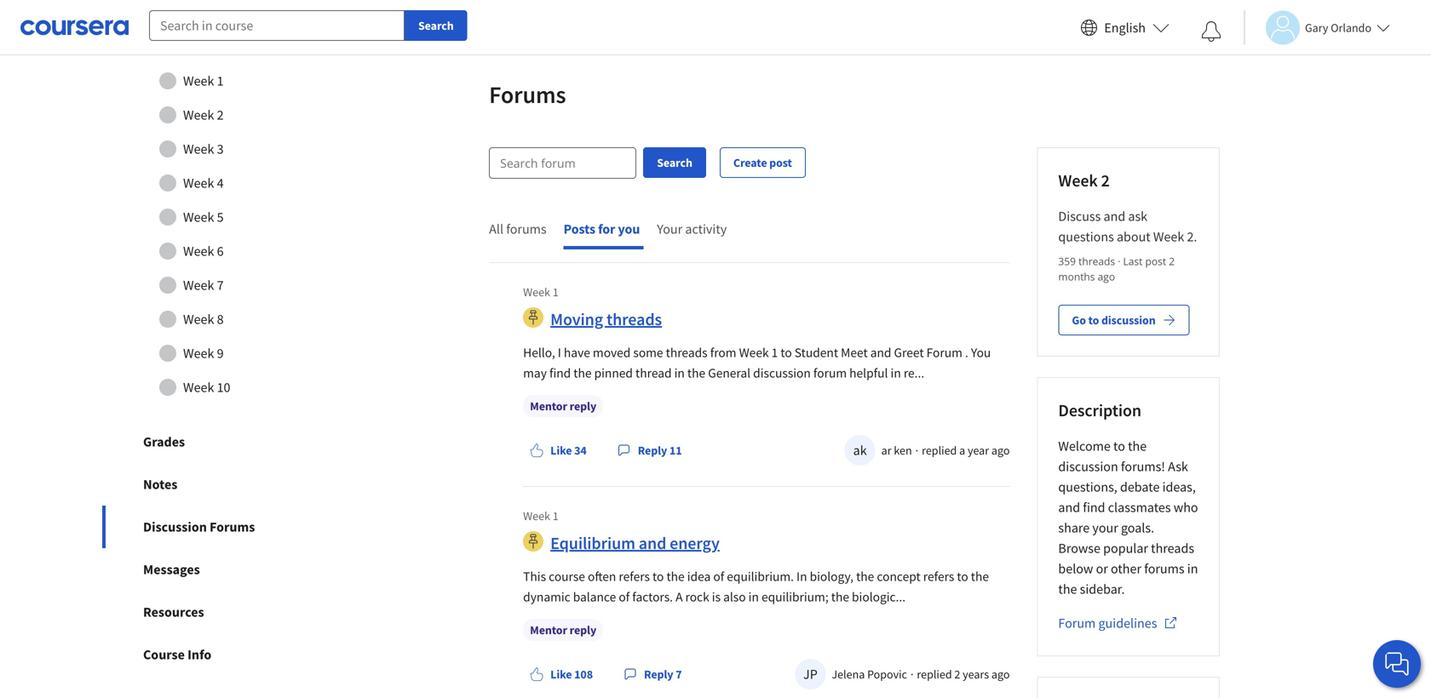 Task type: describe. For each thing, give the bounding box(es) containing it.
pinned
[[594, 365, 633, 381]]

3
[[217, 141, 224, 158]]

post for last
[[1146, 254, 1167, 268]]

and inside discuss and ask questions about week 2.
[[1104, 208, 1126, 225]]

week 9 link
[[118, 337, 331, 371]]

resources link
[[102, 591, 348, 634]]

week left 6
[[183, 243, 214, 260]]

like 108 button
[[523, 660, 600, 690]]

week 7 link
[[118, 268, 331, 303]]

0 horizontal spatial forums
[[210, 519, 255, 536]]

reply for and
[[644, 667, 674, 683]]

meet
[[841, 345, 868, 361]]

ar ken
[[882, 443, 912, 458]]

Search Input field
[[490, 148, 636, 178]]

show notifications image
[[1201, 21, 1222, 42]]

factors.
[[632, 589, 673, 605]]

week up hello,
[[523, 285, 550, 300]]

general
[[708, 365, 751, 381]]

info
[[188, 647, 212, 664]]

posts for you link
[[564, 221, 644, 238]]

forum
[[814, 365, 847, 381]]

mentor reply element for moving threads
[[523, 395, 603, 418]]

week 10 link
[[118, 371, 331, 405]]

week 4
[[183, 175, 224, 192]]

may
[[523, 365, 547, 381]]

is
[[712, 589, 721, 605]]

reply 11 link
[[611, 435, 689, 466]]

helpful
[[850, 365, 888, 381]]

moving
[[551, 309, 603, 330]]

orlando
[[1331, 20, 1372, 35]]

go
[[1072, 313, 1086, 328]]

create
[[734, 155, 767, 170]]

reply for threads
[[638, 443, 667, 458]]

gary
[[1305, 20, 1329, 35]]

8
[[217, 311, 224, 328]]

search for search in course text box
[[418, 18, 454, 33]]

replied for moving threads
[[922, 443, 957, 458]]

reply for equilibrium
[[570, 623, 597, 638]]

week up 'this'
[[523, 509, 550, 524]]

other
[[1111, 561, 1142, 578]]

2 inside week 2 link
[[217, 107, 224, 124]]

4
[[217, 175, 224, 192]]

week 6
[[183, 243, 224, 260]]

share
[[1059, 520, 1090, 537]]

classmates
[[1108, 499, 1171, 516]]

help center image
[[1387, 654, 1408, 675]]

biologic...
[[852, 589, 906, 605]]

mentor for equilibrium and energy
[[530, 623, 567, 638]]

welcome
[[1059, 438, 1111, 455]]

below
[[1059, 561, 1094, 578]]

week 1 for moving threads
[[523, 285, 559, 300]]

grades link
[[102, 421, 348, 464]]

the up a
[[667, 569, 685, 585]]

forum guidelines link
[[1059, 615, 1178, 634]]

energy
[[670, 533, 720, 554]]

ask
[[1168, 458, 1189, 476]]

ideas,
[[1163, 479, 1196, 496]]

1 up moving
[[553, 285, 559, 300]]

rock
[[686, 589, 710, 605]]

to inside button
[[1089, 313, 1099, 328]]

forums inside 'welcome to the discussion forums!             ask questions, debate ideas, and find classmates who share your goals. browse popular threads below or other forums in the sidebar.'
[[1145, 561, 1185, 578]]

have
[[564, 345, 590, 361]]

· replied 2 years ago
[[911, 667, 1010, 683]]

week 8 link
[[118, 303, 331, 337]]

week left 4
[[183, 175, 214, 192]]

1 inside hello,  i have moved some threads from  week 1   to  student meet and greet forum  .  you may find the pinned thread in the general discussion forum helpful in re...
[[772, 345, 778, 361]]

equilibrium
[[551, 533, 636, 554]]

discuss and ask questions about week 2.
[[1059, 208, 1198, 245]]

threads inside 'welcome to the discussion forums!             ask questions, debate ideas, and find classmates who share your goals. browse popular threads below or other forums in the sidebar.'
[[1151, 540, 1195, 557]]

like 108
[[551, 667, 593, 683]]

create post button
[[720, 147, 806, 178]]

course
[[143, 647, 185, 664]]

7 for reply 7
[[676, 667, 682, 683]]

mentor reply for moving
[[530, 399, 597, 414]]

biology,
[[810, 569, 854, 585]]

the down below
[[1059, 581, 1077, 598]]

in left re...
[[891, 365, 901, 381]]

the down the have
[[574, 365, 592, 381]]

english
[[1105, 19, 1146, 36]]

tab list containing all forums
[[489, 206, 730, 263]]

or
[[1096, 561, 1108, 578]]

Search in course text field
[[149, 10, 405, 41]]

some
[[633, 345, 663, 361]]

0 vertical spatial forums
[[489, 80, 566, 110]]

moving threads link
[[551, 309, 662, 330]]

discuss
[[1059, 208, 1101, 225]]

week 1 link
[[118, 64, 331, 98]]

week 9
[[183, 345, 224, 362]]

forums inside tab list
[[506, 221, 547, 238]]

2 horizontal spatial ·
[[1115, 254, 1123, 268]]

gary orlando button
[[1244, 11, 1391, 45]]

359 threads
[[1059, 254, 1115, 268]]

re...
[[904, 365, 925, 381]]

108
[[574, 667, 593, 683]]

1 horizontal spatial forum
[[1059, 615, 1096, 632]]

this
[[523, 569, 546, 585]]

equilibrium;
[[762, 589, 829, 605]]

posts
[[564, 221, 596, 238]]

in inside 'welcome to the discussion forums!             ask questions, debate ideas, and find classmates who share your goals. browse popular threads below or other forums in the sidebar.'
[[1188, 561, 1198, 578]]

often
[[588, 569, 616, 585]]

the down biology,
[[831, 589, 849, 605]]

week left 10
[[183, 379, 214, 396]]

reply 7 link
[[617, 660, 689, 690]]

equilibrium.
[[727, 569, 794, 585]]

· for moving threads
[[916, 443, 919, 458]]

mentor for moving threads
[[530, 399, 567, 414]]

from
[[710, 345, 737, 361]]

discussion forums
[[143, 519, 255, 536]]

week 8
[[183, 311, 224, 328]]

course info link
[[102, 634, 348, 677]]

course
[[549, 569, 585, 585]]

ago inside last post 2 months ago
[[1098, 270, 1115, 284]]

week left 3
[[183, 141, 214, 158]]

you
[[618, 221, 640, 238]]

34
[[574, 443, 587, 458]]

11
[[670, 443, 682, 458]]

moved
[[593, 345, 631, 361]]

2 refers from the left
[[923, 569, 955, 585]]

week 4 link
[[118, 166, 331, 200]]

the up forums!
[[1128, 438, 1147, 455]]

and left energy
[[639, 533, 667, 554]]



Task type: vqa. For each thing, say whether or not it's contained in the screenshot.
'GO TO NEXT PAGE' icon
no



Task type: locate. For each thing, give the bounding box(es) containing it.
1 vertical spatial reply
[[644, 667, 674, 683]]

2 inside last post 2 months ago
[[1169, 254, 1175, 268]]

search
[[418, 18, 454, 33], [657, 155, 693, 170]]

2 mentor from the top
[[530, 623, 567, 638]]

pinned forum post image up hello,
[[523, 308, 544, 328]]

ak
[[853, 442, 867, 459]]

1 vertical spatial pinned forum post image
[[523, 532, 544, 552]]

discussion inside 'welcome to the discussion forums!             ask questions, debate ideas, and find classmates who share your goals. browse popular threads below or other forums in the sidebar.'
[[1059, 458, 1119, 476]]

course info
[[143, 647, 212, 664]]

forums up search input field
[[489, 80, 566, 110]]

week right from
[[739, 345, 769, 361]]

this course often refers to the idea of equilibrium. in biology, the concept refers to the dynamic balance of factors. a rock is also in equilibrium; the biologic...
[[523, 569, 989, 605]]

2 vertical spatial discussion
[[1059, 458, 1119, 476]]

pinned forum post image
[[523, 308, 544, 328], [523, 532, 544, 552]]

· for equilibrium and energy
[[911, 667, 914, 683]]

replied for equilibrium and energy
[[917, 667, 952, 683]]

1 vertical spatial 7
[[676, 667, 682, 683]]

discussion right go
[[1102, 313, 1156, 328]]

messages
[[143, 562, 200, 579]]

to up factors. at bottom
[[653, 569, 664, 585]]

threads left from
[[666, 345, 708, 361]]

find down questions,
[[1083, 499, 1106, 516]]

1 horizontal spatial refers
[[923, 569, 955, 585]]

mentor reply element down dynamic
[[523, 620, 603, 642]]

7 down a
[[676, 667, 682, 683]]

to inside 'welcome to the discussion forums!             ask questions, debate ideas, and find classmates who share your goals. browse popular threads below or other forums in the sidebar.'
[[1114, 438, 1126, 455]]

forum
[[927, 345, 963, 361], [1059, 615, 1096, 632]]

week
[[183, 73, 214, 90], [183, 107, 214, 124], [183, 141, 214, 158], [1059, 170, 1098, 191], [183, 175, 214, 192], [183, 209, 214, 226], [1154, 228, 1185, 245], [183, 243, 214, 260], [183, 277, 214, 294], [523, 285, 550, 300], [183, 311, 214, 328], [739, 345, 769, 361], [183, 345, 214, 362], [183, 379, 214, 396], [523, 509, 550, 524]]

2 up 3
[[217, 107, 224, 124]]

7 for week 7
[[217, 277, 224, 294]]

create post
[[734, 155, 792, 170]]

0 horizontal spatial search
[[418, 18, 454, 33]]

find inside hello,  i have moved some threads from  week 1   to  student meet and greet forum  .  you may find the pinned thread in the general discussion forum helpful in re...
[[550, 365, 571, 381]]

1 horizontal spatial search
[[657, 155, 693, 170]]

welcome to the discussion forums!             ask questions, debate ideas, and find classmates who share your goals. browse popular threads below or other forums in the sidebar.
[[1059, 438, 1199, 598]]

reply down balance at the bottom left of page
[[570, 623, 597, 638]]

gary orlando
[[1305, 20, 1372, 35]]

· right popovic
[[911, 667, 914, 683]]

the up biologic...
[[856, 569, 875, 585]]

ago for moving threads
[[992, 443, 1010, 458]]

1 like from the top
[[551, 443, 572, 458]]

week 5
[[183, 209, 224, 226]]

0 vertical spatial ·
[[1115, 254, 1123, 268]]

week 3
[[183, 141, 224, 158]]

mentor
[[530, 399, 567, 414], [530, 623, 567, 638]]

1 horizontal spatial week 2
[[1059, 170, 1110, 191]]

week left 5
[[183, 209, 214, 226]]

2 up discuss and ask questions about week 2.
[[1101, 170, 1110, 191]]

0 vertical spatial pinned forum post image
[[523, 308, 544, 328]]

threads down goals.
[[1151, 540, 1195, 557]]

week 2 link
[[118, 98, 331, 132]]

0 horizontal spatial forums
[[506, 221, 547, 238]]

1 pinned forum post image from the top
[[523, 308, 544, 328]]

search button for search input field
[[644, 147, 706, 178]]

1 vertical spatial forums
[[210, 519, 255, 536]]

search for search input field
[[657, 155, 693, 170]]

1 vertical spatial mentor reply
[[530, 623, 597, 638]]

i
[[558, 345, 561, 361]]

7 up 8
[[217, 277, 224, 294]]

1 vertical spatial of
[[619, 589, 630, 605]]

your activity
[[657, 221, 727, 238]]

tab list
[[489, 206, 730, 263]]

1 mentor reply from the top
[[530, 399, 597, 414]]

discussion down student at the right
[[753, 365, 811, 381]]

ago right the year
[[992, 443, 1010, 458]]

all forums
[[489, 221, 547, 238]]

1 up week 2 link on the top of the page
[[217, 73, 224, 90]]

like for moving threads
[[551, 443, 572, 458]]

forums
[[506, 221, 547, 238], [1145, 561, 1185, 578]]

posts for you
[[564, 221, 640, 238]]

1 vertical spatial like
[[551, 667, 572, 683]]

to inside hello,  i have moved some threads from  week 1   to  student meet and greet forum  .  you may find the pinned thread in the general discussion forum helpful in re...
[[781, 345, 792, 361]]

and left ask
[[1104, 208, 1126, 225]]

0 vertical spatial forum
[[927, 345, 963, 361]]

0 vertical spatial reply
[[638, 443, 667, 458]]

0 horizontal spatial of
[[619, 589, 630, 605]]

who
[[1174, 499, 1199, 516]]

0 vertical spatial find
[[550, 365, 571, 381]]

mentor down dynamic
[[530, 623, 567, 638]]

english button
[[1074, 0, 1177, 55]]

0 vertical spatial search button
[[405, 10, 467, 41]]

questions,
[[1059, 479, 1118, 496]]

discussion up questions,
[[1059, 458, 1119, 476]]

student
[[795, 345, 839, 361]]

reply right 108
[[644, 667, 674, 683]]

0 horizontal spatial week 2
[[183, 107, 224, 124]]

0 vertical spatial ago
[[1098, 270, 1115, 284]]

1 vertical spatial search
[[657, 155, 693, 170]]

and up helpful
[[871, 345, 892, 361]]

0 horizontal spatial post
[[770, 155, 792, 170]]

359
[[1059, 254, 1076, 268]]

week inside discuss and ask questions about week 2.
[[1154, 228, 1185, 245]]

discussion inside button
[[1102, 313, 1156, 328]]

0 horizontal spatial find
[[550, 365, 571, 381]]

greet
[[894, 345, 924, 361]]

balance
[[573, 589, 616, 605]]

like
[[551, 443, 572, 458], [551, 667, 572, 683]]

browse
[[1059, 540, 1101, 557]]

1 vertical spatial post
[[1146, 254, 1167, 268]]

threads inside hello,  i have moved some threads from  week 1   to  student meet and greet forum  .  you may find the pinned thread in the general discussion forum helpful in re...
[[666, 345, 708, 361]]

hello,  i have moved some threads from  week 1   to  student meet and greet forum  .  you may find the pinned thread in the general discussion forum helpful in re...
[[523, 345, 991, 381]]

equilibrium and energy
[[551, 533, 720, 554]]

activity
[[685, 221, 727, 238]]

week 1 up moving
[[523, 285, 559, 300]]

jelena popovic
[[832, 667, 907, 683]]

discussion inside hello,  i have moved some threads from  week 1   to  student meet and greet forum  .  you may find the pinned thread in the general discussion forum helpful in re...
[[753, 365, 811, 381]]

a
[[676, 589, 683, 605]]

mentor reply down the may
[[530, 399, 597, 414]]

week 2 up discuss
[[1059, 170, 1110, 191]]

1 up equilibrium
[[553, 509, 559, 524]]

0 vertical spatial search
[[418, 18, 454, 33]]

0 horizontal spatial 7
[[217, 277, 224, 294]]

0 vertical spatial forums
[[506, 221, 547, 238]]

0 vertical spatial replied
[[922, 443, 957, 458]]

1 horizontal spatial forums
[[489, 80, 566, 110]]

reply left 11
[[638, 443, 667, 458]]

2 pinned forum post image from the top
[[523, 532, 544, 552]]

like 34 button
[[523, 435, 594, 466]]

1 horizontal spatial search button
[[644, 147, 706, 178]]

thread
[[636, 365, 672, 381]]

0 vertical spatial like
[[551, 443, 572, 458]]

your
[[657, 221, 683, 238]]

1 vertical spatial week 2
[[1059, 170, 1110, 191]]

1 mentor from the top
[[530, 399, 567, 414]]

ago for equilibrium and energy
[[992, 667, 1010, 683]]

1 horizontal spatial of
[[713, 569, 724, 585]]

· right 'ken' at the right bottom of page
[[916, 443, 919, 458]]

1 left student at the right
[[772, 345, 778, 361]]

week up week 8
[[183, 277, 214, 294]]

in inside this course often refers to the idea of equilibrium. in biology, the concept refers to the dynamic balance of factors. a rock is also in equilibrium; the biologic...
[[749, 589, 759, 605]]

reply
[[638, 443, 667, 458], [644, 667, 674, 683]]

to right the concept
[[957, 569, 969, 585]]

0 vertical spatial week 2
[[183, 107, 224, 124]]

like left 34
[[551, 443, 572, 458]]

forums right all
[[506, 221, 547, 238]]

replied left a
[[922, 443, 957, 458]]

reply
[[570, 399, 597, 414], [570, 623, 597, 638]]

1 refers from the left
[[619, 569, 650, 585]]

the right the concept
[[971, 569, 989, 585]]

like left 108
[[551, 667, 572, 683]]

find inside 'welcome to the discussion forums!             ask questions, debate ideas, and find classmates who share your goals. browse popular threads below or other forums in the sidebar.'
[[1083, 499, 1106, 516]]

week up discuss
[[1059, 170, 1098, 191]]

mentor reply down dynamic
[[530, 623, 597, 638]]

1 reply from the top
[[570, 399, 597, 414]]

forums!
[[1121, 458, 1166, 476]]

1 vertical spatial week 1
[[523, 285, 559, 300]]

week 1 up week 2 link on the top of the page
[[183, 73, 224, 90]]

like 34
[[551, 443, 587, 458]]

1 vertical spatial replied
[[917, 667, 952, 683]]

week 6 link
[[118, 234, 331, 268]]

7 inside "link"
[[676, 667, 682, 683]]

1 horizontal spatial find
[[1083, 499, 1106, 516]]

replied
[[922, 443, 957, 458], [917, 667, 952, 683]]

of left factors. at bottom
[[619, 589, 630, 605]]

reply inside "link"
[[644, 667, 674, 683]]

.
[[965, 345, 969, 361]]

grades
[[143, 434, 185, 451]]

forum left the .
[[927, 345, 963, 361]]

dynamic
[[523, 589, 571, 605]]

like inside "button"
[[551, 667, 572, 683]]

forum down "sidebar."
[[1059, 615, 1096, 632]]

2 right last
[[1169, 254, 1175, 268]]

forums down notes link
[[210, 519, 255, 536]]

1 vertical spatial mentor
[[530, 623, 567, 638]]

0 horizontal spatial ·
[[911, 667, 914, 683]]

2 vertical spatial ·
[[911, 667, 914, 683]]

1 horizontal spatial post
[[1146, 254, 1167, 268]]

week 2 up week 3
[[183, 107, 224, 124]]

replied left years
[[917, 667, 952, 683]]

week 5 link
[[118, 200, 331, 234]]

· down about
[[1115, 254, 1123, 268]]

forum guidelines
[[1059, 615, 1157, 632]]

0 vertical spatial mentor
[[530, 399, 567, 414]]

1 vertical spatial ·
[[916, 443, 919, 458]]

threads up months
[[1079, 254, 1115, 268]]

search button for search in course text box
[[405, 10, 467, 41]]

post
[[770, 155, 792, 170], [1146, 254, 1167, 268]]

0 vertical spatial mentor reply element
[[523, 395, 603, 418]]

post for create
[[770, 155, 792, 170]]

guidelines
[[1099, 615, 1157, 632]]

0 vertical spatial discussion
[[1102, 313, 1156, 328]]

ago down 359 threads
[[1098, 270, 1115, 284]]

like for equilibrium and energy
[[551, 667, 572, 683]]

1 vertical spatial reply
[[570, 623, 597, 638]]

1 vertical spatial discussion
[[753, 365, 811, 381]]

1 vertical spatial ago
[[992, 443, 1010, 458]]

2 reply from the top
[[570, 623, 597, 638]]

find down i
[[550, 365, 571, 381]]

pinned forum post image for equilibrium
[[523, 532, 544, 552]]

forums
[[489, 80, 566, 110], [210, 519, 255, 536]]

2 vertical spatial ago
[[992, 667, 1010, 683]]

1 horizontal spatial 7
[[676, 667, 682, 683]]

of right idea
[[713, 569, 724, 585]]

post right create
[[770, 155, 792, 170]]

week 7
[[183, 277, 224, 294]]

ar
[[882, 443, 892, 458]]

pinned forum post image for moving
[[523, 308, 544, 328]]

post inside last post 2 months ago
[[1146, 254, 1167, 268]]

in right also
[[749, 589, 759, 605]]

0 horizontal spatial search button
[[405, 10, 467, 41]]

all forums link
[[489, 221, 550, 241]]

2 mentor reply element from the top
[[523, 620, 603, 642]]

0 vertical spatial reply
[[570, 399, 597, 414]]

2 vertical spatial week 1
[[523, 509, 559, 524]]

week inside hello,  i have moved some threads from  week 1   to  student meet and greet forum  .  you may find the pinned thread in the general discussion forum helpful in re...
[[739, 345, 769, 361]]

hello,
[[523, 345, 555, 361]]

0 vertical spatial post
[[770, 155, 792, 170]]

1 vertical spatial forums
[[1145, 561, 1185, 578]]

discussion
[[143, 519, 207, 536]]

chat with us image
[[1384, 651, 1411, 678]]

your activity link
[[657, 221, 730, 241]]

week left 8
[[183, 311, 214, 328]]

week 1 for equilibrium and energy
[[523, 509, 559, 524]]

to
[[1089, 313, 1099, 328], [781, 345, 792, 361], [1114, 438, 1126, 455], [653, 569, 664, 585], [957, 569, 969, 585]]

2 inside week 2 element
[[1101, 170, 1110, 191]]

your
[[1093, 520, 1119, 537]]

popular
[[1104, 540, 1149, 557]]

1 vertical spatial find
[[1083, 499, 1106, 516]]

0 vertical spatial mentor reply
[[530, 399, 597, 414]]

thumbs up image
[[530, 444, 544, 458]]

to up forums!
[[1114, 438, 1126, 455]]

ask
[[1128, 208, 1148, 225]]

forums right 'other'
[[1145, 561, 1185, 578]]

thumbs up image
[[530, 668, 544, 682]]

1 vertical spatial forum
[[1059, 615, 1096, 632]]

mentor reply element
[[523, 395, 603, 418], [523, 620, 603, 642]]

week 2
[[183, 107, 224, 124], [1059, 170, 1110, 191]]

week up week 3
[[183, 107, 214, 124]]

week left 2.
[[1154, 228, 1185, 245]]

threads up some at the left of the page
[[607, 309, 662, 330]]

coursera image
[[20, 14, 129, 41]]

mentor reply element down the may
[[523, 395, 603, 418]]

mentor reply for equilibrium
[[530, 623, 597, 638]]

and up share
[[1059, 499, 1081, 516]]

week 2 element
[[1059, 169, 1199, 193]]

1 mentor reply element from the top
[[523, 395, 603, 418]]

the left general
[[688, 365, 706, 381]]

post inside button
[[770, 155, 792, 170]]

week up week 2 link on the top of the page
[[183, 73, 214, 90]]

in right thread at the left bottom
[[675, 365, 685, 381]]

1 horizontal spatial ·
[[916, 443, 919, 458]]

2 mentor reply from the top
[[530, 623, 597, 638]]

and inside hello,  i have moved some threads from  week 1   to  student meet and greet forum  .  you may find the pinned thread in the general discussion forum helpful in re...
[[871, 345, 892, 361]]

description
[[1059, 400, 1142, 421]]

for
[[598, 221, 615, 238]]

1 vertical spatial mentor reply element
[[523, 620, 603, 642]]

· replied a year ago
[[916, 443, 1010, 458]]

refers right the concept
[[923, 569, 955, 585]]

in down who
[[1188, 561, 1198, 578]]

5
[[217, 209, 224, 226]]

like inside button
[[551, 443, 572, 458]]

to left student at the right
[[781, 345, 792, 361]]

0 horizontal spatial refers
[[619, 569, 650, 585]]

0 vertical spatial 7
[[217, 277, 224, 294]]

week 10
[[183, 379, 230, 396]]

forum inside hello,  i have moved some threads from  week 1   to  student meet and greet forum  .  you may find the pinned thread in the general discussion forum helpful in re...
[[927, 345, 963, 361]]

week left the 9
[[183, 345, 214, 362]]

refers
[[619, 569, 650, 585], [923, 569, 955, 585]]

and inside 'welcome to the discussion forums!             ask questions, debate ideas, and find classmates who share your goals. browse popular threads below or other forums in the sidebar.'
[[1059, 499, 1081, 516]]

go to discussion
[[1072, 313, 1156, 328]]

ago right years
[[992, 667, 1010, 683]]

post right last
[[1146, 254, 1167, 268]]

refers up factors. at bottom
[[619, 569, 650, 585]]

mentor down the may
[[530, 399, 567, 414]]

reply up 34
[[570, 399, 597, 414]]

1 horizontal spatial forums
[[1145, 561, 1185, 578]]

0 vertical spatial of
[[713, 569, 724, 585]]

to right go
[[1089, 313, 1099, 328]]

2 left years
[[955, 667, 961, 683]]

pinned forum post image up 'this'
[[523, 532, 544, 552]]

2 like from the top
[[551, 667, 572, 683]]

1 vertical spatial search button
[[644, 147, 706, 178]]

mentor reply element for equilibrium and energy
[[523, 620, 603, 642]]

reply for moving
[[570, 399, 597, 414]]

0 vertical spatial week 1
[[183, 73, 224, 90]]

·
[[1115, 254, 1123, 268], [916, 443, 919, 458], [911, 667, 914, 683]]

0 horizontal spatial forum
[[927, 345, 963, 361]]

week 1 up equilibrium
[[523, 509, 559, 524]]

months
[[1059, 270, 1095, 284]]

about
[[1117, 228, 1151, 245]]

9
[[217, 345, 224, 362]]



